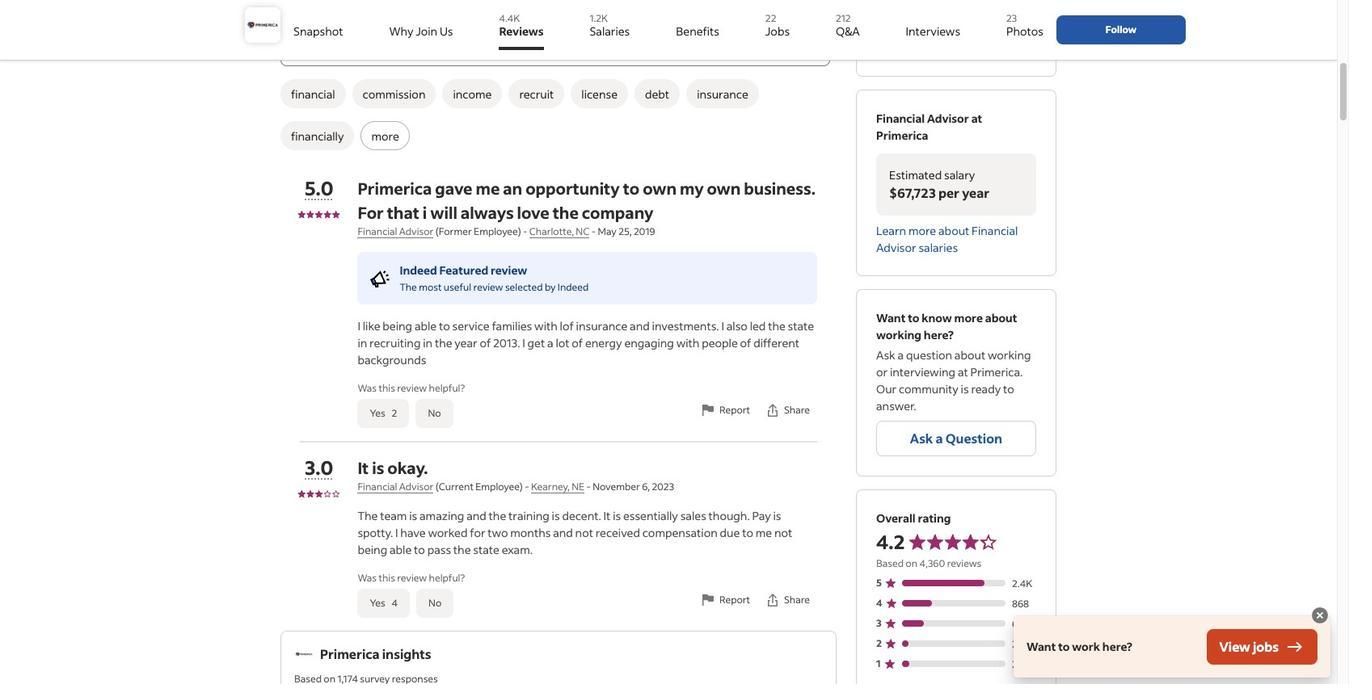 Task type: describe. For each thing, give the bounding box(es) containing it.
benefits
[[676, 23, 720, 39]]

commission
[[363, 86, 426, 101]]

claimed profile button
[[877, 21, 978, 57]]

it is okay. link
[[358, 458, 428, 479]]

for
[[358, 202, 384, 223]]

advisor inside primerica gave me an opportunity to own my own business. for that i will always love the company financial advisor (former employee) - charlotte, nc - may 25, 2019
[[399, 226, 434, 238]]

3.0 button
[[305, 455, 334, 480]]

report button for 4
[[693, 583, 758, 619]]

it inside the it is okay. financial advisor (current employee) - kearney, ne - november 6, 2023
[[358, 458, 369, 479]]

view jobs
[[1220, 639, 1279, 656]]

to down primerica.
[[1003, 382, 1015, 397]]

primerica.
[[971, 365, 1023, 380]]

1 in from the left
[[358, 336, 367, 351]]

is up have
[[409, 509, 417, 524]]

1 vertical spatial here?
[[1103, 640, 1133, 655]]

review down featured
[[473, 281, 503, 294]]

this for 2
[[379, 382, 395, 395]]

see all 4,360 reviews link
[[492, 1, 599, 18]]

november
[[593, 481, 640, 493]]

worked
[[428, 526, 468, 541]]

year inside estimated salary $67,723 per year
[[962, 184, 990, 201]]

2 out of 5 stars based on 200 reviews image
[[877, 636, 1037, 653]]

i left the also
[[722, 319, 724, 334]]

- down the love
[[523, 226, 528, 238]]

financially link
[[281, 121, 355, 150]]

0 vertical spatial 2
[[392, 408, 397, 420]]

want for want to work here?
[[1027, 640, 1056, 655]]

able inside the team is amazing and the training is decent. it is essentially sales though. pay is spotty. i have worked for two months and not received compensation due to me not being able to pass the state exam.
[[390, 543, 412, 558]]

answer.
[[877, 399, 917, 414]]

1 vertical spatial with
[[676, 336, 700, 351]]

yes 2
[[370, 408, 397, 420]]

want to know more about working here? ask a question about working or interviewing at primerica. our community is ready to answer.
[[877, 310, 1031, 414]]

4,360 for all
[[527, 1, 557, 17]]

the up the different
[[768, 319, 786, 334]]

me inside primerica gave me an opportunity to own my own business. for that i will always love the company financial advisor (former employee) - charlotte, nc - may 25, 2019
[[476, 178, 500, 199]]

primerica insights
[[320, 646, 431, 663]]

a inside want to know more about working here? ask a question about working or interviewing at primerica. our community is ready to answer.
[[898, 348, 904, 363]]

to left work
[[1059, 640, 1070, 655]]

on
[[906, 558, 918, 570]]

is right pay on the bottom
[[773, 509, 781, 524]]

about inside learn more about financial advisor salaries
[[939, 223, 970, 239]]

to inside primerica gave me an opportunity to own my own business. for that i will always love the company financial advisor (former employee) - charlotte, nc - may 25, 2019
[[623, 178, 640, 199]]

643
[[1012, 619, 1029, 631]]

or
[[877, 365, 888, 380]]

to inside i like being able to service families with lof insurance and investments. i also led the state in recruiting in the year of 2013. i get a lot of energy engaging with people of different backgrounds
[[439, 319, 450, 334]]

primerica for insights
[[320, 646, 380, 663]]

- left kearney,
[[525, 481, 529, 493]]

share for 4
[[784, 594, 810, 606]]

6,
[[642, 481, 650, 493]]

no for 4
[[429, 598, 442, 610]]

employee) inside primerica gave me an opportunity to own my own business. for that i will always love the company financial advisor (former employee) - charlotte, nc - may 25, 2019
[[474, 226, 521, 238]]

review up selected
[[491, 263, 527, 278]]

want for want to know more about working here? ask a question about working or interviewing at primerica. our community is ready to answer.
[[877, 310, 906, 326]]

1 vertical spatial about
[[985, 310, 1018, 326]]

like
[[363, 319, 380, 334]]

debt
[[645, 86, 670, 101]]

2019
[[634, 226, 655, 238]]

essentially
[[623, 509, 678, 524]]

though.
[[709, 509, 750, 524]]

no button for 4
[[417, 589, 454, 619]]

868
[[1012, 598, 1029, 610]]

221
[[1012, 659, 1028, 671]]

overall rating
[[877, 511, 951, 526]]

ready
[[971, 382, 1001, 397]]

2.4k
[[1012, 578, 1033, 590]]

always
[[461, 202, 514, 223]]

charlotte, nc link
[[529, 226, 590, 239]]

financial
[[291, 86, 335, 101]]

q&a
[[836, 23, 860, 39]]

1 vertical spatial indeed
[[558, 281, 589, 294]]

Input keywords to search reviews field
[[306, 31, 830, 66]]

4,360 for on
[[920, 558, 945, 570]]

no for 2
[[428, 408, 441, 420]]

4.2
[[877, 530, 905, 555]]

primerica inside the financial advisor at primerica
[[877, 128, 929, 143]]

investments.
[[652, 319, 719, 334]]

claimed profile
[[877, 31, 959, 46]]

financial inside the it is okay. financial advisor (current employee) - kearney, ne - november 6, 2023
[[358, 481, 397, 493]]

more button
[[361, 121, 410, 150]]

4.4k reviews
[[499, 12, 544, 39]]

lot
[[556, 336, 570, 351]]

(current
[[436, 481, 474, 493]]

an
[[503, 178, 523, 199]]

is inside want to know more about working here? ask a question about working or interviewing at primerica. our community is ready to answer.
[[961, 382, 969, 397]]

my
[[680, 178, 704, 199]]

0 horizontal spatial with
[[535, 319, 558, 334]]

follow button
[[1057, 15, 1186, 44]]

exam.
[[502, 543, 533, 558]]

ask a question link
[[877, 421, 1037, 457]]

2023
[[652, 481, 674, 493]]

23
[[1007, 12, 1017, 24]]

debt link
[[635, 79, 680, 108]]

200
[[1012, 639, 1030, 651]]

for
[[470, 526, 486, 541]]

indeed featured review the most useful review selected by indeed
[[400, 263, 589, 294]]

jobs
[[766, 23, 790, 39]]

1.2k salaries
[[590, 12, 630, 39]]

claimed
[[877, 31, 921, 46]]

ask inside want to know more about working here? ask a question about working or interviewing at primerica. our community is ready to answer.
[[877, 348, 896, 363]]

want to work here?
[[1027, 640, 1133, 655]]

it inside the team is amazing and the training is decent. it is essentially sales though. pay is spotty. i have worked for two months and not received compensation due to me not being able to pass the state exam.
[[604, 509, 611, 524]]

license link
[[571, 79, 628, 108]]

will
[[430, 202, 458, 223]]

due
[[720, 526, 740, 541]]

useful
[[444, 281, 472, 294]]

1 out of 5 stars based on 221 reviews image
[[877, 656, 1037, 673]]

kearney,
[[531, 481, 570, 493]]

this for 4
[[379, 572, 395, 585]]

3 of from the left
[[740, 336, 752, 351]]

insurance link
[[687, 79, 759, 108]]

share button
[[758, 393, 817, 429]]

able inside i like being able to service families with lof insurance and investments. i also led the state in recruiting in the year of 2013. i get a lot of energy engaging with people of different backgrounds
[[415, 319, 437, 334]]

backgrounds
[[358, 353, 426, 368]]

energy
[[585, 336, 622, 351]]

by
[[545, 281, 556, 294]]

financial inside learn more about financial advisor salaries
[[972, 223, 1018, 239]]

opportunity
[[526, 178, 620, 199]]

income
[[453, 86, 492, 101]]

work
[[1072, 640, 1101, 655]]

question
[[946, 430, 1003, 447]]

pay
[[752, 509, 771, 524]]

2 of from the left
[[572, 336, 583, 351]]

estimated salary $67,723 per year
[[889, 167, 990, 201]]

snapshot link
[[294, 6, 343, 50]]

yes 4
[[370, 598, 398, 610]]

i left get
[[523, 336, 525, 351]]

team
[[380, 509, 407, 524]]

financial advisor link for 3.0
[[358, 481, 434, 494]]

i like being able to service families with lof insurance and investments. i also led the state in recruiting in the year of 2013. i get a lot of energy engaging with people of different backgrounds
[[358, 319, 814, 368]]

financial advisor link for 5.0
[[358, 226, 434, 239]]

learn
[[877, 223, 907, 239]]

2 own from the left
[[707, 178, 741, 199]]

report for yes 4
[[720, 594, 750, 606]]

lof
[[560, 319, 574, 334]]

at inside want to know more about working here? ask a question about working or interviewing at primerica. our community is ready to answer.
[[958, 365, 969, 380]]

and inside i like being able to service families with lof insurance and investments. i also led the state in recruiting in the year of 2013. i get a lot of energy engaging with people of different backgrounds
[[630, 319, 650, 334]]

5
[[877, 577, 882, 589]]

the inside the team is amazing and the training is decent. it is essentially sales though. pay is spotty. i have worked for two months and not received compensation due to me not being able to pass the state exam.
[[358, 509, 378, 524]]

1.2k
[[590, 12, 608, 24]]

yes for yes 4
[[370, 598, 385, 610]]

received
[[596, 526, 640, 541]]

was for yes 2
[[358, 382, 377, 395]]

no button for 2
[[416, 399, 453, 429]]

company
[[582, 202, 654, 223]]

2 horizontal spatial a
[[936, 430, 943, 447]]

salaries
[[590, 23, 630, 39]]

decent.
[[562, 509, 601, 524]]

1 horizontal spatial insurance
[[697, 86, 749, 101]]



Task type: locate. For each thing, give the bounding box(es) containing it.
able
[[415, 319, 437, 334], [390, 543, 412, 558]]

more up salaries
[[909, 223, 937, 239]]

advisor up salary in the top of the page
[[927, 111, 969, 126]]

per
[[939, 184, 960, 201]]

able down have
[[390, 543, 412, 558]]

year down service
[[455, 336, 478, 351]]

primerica for gave
[[358, 178, 432, 199]]

1 vertical spatial more
[[909, 223, 937, 239]]

this up "yes 2"
[[379, 382, 395, 395]]

2 in from the left
[[423, 336, 433, 351]]

0 horizontal spatial me
[[476, 178, 500, 199]]

0 vertical spatial report
[[720, 404, 750, 416]]

share
[[784, 404, 810, 416], [784, 594, 810, 606]]

1 vertical spatial at
[[958, 365, 969, 380]]

1 was this review helpful? from the top
[[358, 382, 465, 395]]

at inside the financial advisor at primerica
[[972, 111, 983, 126]]

0 vertical spatial here?
[[924, 327, 954, 343]]

1 yes from the top
[[370, 408, 385, 420]]

about
[[939, 223, 970, 239], [985, 310, 1018, 326], [955, 348, 986, 363]]

advisor inside the financial advisor at primerica
[[927, 111, 969, 126]]

the up two
[[489, 509, 506, 524]]

2 vertical spatial more
[[955, 310, 983, 326]]

of
[[480, 336, 491, 351], [572, 336, 583, 351], [740, 336, 752, 351]]

2 was from the top
[[358, 572, 377, 585]]

nc
[[576, 226, 590, 238]]

yes down backgrounds
[[370, 408, 385, 420]]

2 financial advisor link from the top
[[358, 481, 434, 494]]

salary
[[944, 167, 975, 183]]

a up interviewing
[[898, 348, 904, 363]]

share inside dropdown button
[[784, 594, 810, 606]]

advisor down i
[[399, 226, 434, 238]]

report for yes 2
[[720, 404, 750, 416]]

2
[[392, 408, 397, 420], [877, 638, 882, 650]]

spotty.
[[358, 526, 393, 541]]

0 vertical spatial year
[[962, 184, 990, 201]]

1 vertical spatial 2
[[877, 638, 882, 650]]

1 horizontal spatial want
[[1027, 640, 1056, 655]]

it up received
[[604, 509, 611, 524]]

advisor
[[927, 111, 969, 126], [399, 226, 434, 238], [877, 240, 917, 256], [399, 481, 434, 493]]

working up question
[[877, 327, 922, 343]]

1 horizontal spatial own
[[707, 178, 741, 199]]

0 horizontal spatial want
[[877, 310, 906, 326]]

4 out of 5 stars based on 868 reviews image
[[877, 595, 1037, 612]]

4 down 5
[[877, 597, 883, 609]]

1 vertical spatial year
[[455, 336, 478, 351]]

1 vertical spatial report
[[720, 594, 750, 606]]

1 horizontal spatial and
[[553, 526, 573, 541]]

insurance inside i like being able to service families with lof insurance and investments. i also led the state in recruiting in the year of 2013. i get a lot of energy engaging with people of different backgrounds
[[576, 319, 628, 334]]

1 vertical spatial helpful?
[[429, 572, 465, 585]]

0 vertical spatial no button
[[416, 399, 453, 429]]

1 horizontal spatial able
[[415, 319, 437, 334]]

0 vertical spatial share
[[784, 404, 810, 416]]

reviews for see all 4,360 reviews
[[559, 1, 599, 17]]

at left primerica.
[[958, 365, 969, 380]]

was this review helpful?
[[358, 382, 465, 395], [358, 572, 465, 585]]

compensation
[[643, 526, 718, 541]]

recruiting
[[370, 336, 421, 351]]

1 horizontal spatial 4
[[877, 597, 883, 609]]

0 vertical spatial primerica
[[877, 128, 929, 143]]

the right recruiting
[[435, 336, 452, 351]]

2 was this review helpful? from the top
[[358, 572, 465, 585]]

1 vertical spatial state
[[473, 543, 500, 558]]

was this review helpful? for yes 4
[[358, 572, 465, 585]]

see
[[492, 1, 511, 17]]

question
[[906, 348, 953, 363]]

0 horizontal spatial insurance
[[576, 319, 628, 334]]

able up recruiting
[[415, 319, 437, 334]]

2013.
[[493, 336, 520, 351]]

1 vertical spatial employee)
[[476, 481, 523, 493]]

indeed right by
[[558, 281, 589, 294]]

year inside i like being able to service families with lof insurance and investments. i also led the state in recruiting in the year of 2013. i get a lot of energy engaging with people of different backgrounds
[[455, 336, 478, 351]]

2 report button from the top
[[693, 583, 758, 619]]

was this review helpful? up yes 4
[[358, 572, 465, 585]]

4 inside image
[[877, 597, 883, 609]]

0 horizontal spatial able
[[390, 543, 412, 558]]

follow
[[1106, 23, 1137, 36]]

1 vertical spatial working
[[988, 348, 1031, 363]]

0 horizontal spatial ask
[[877, 348, 896, 363]]

the up charlotte, nc link
[[553, 202, 579, 223]]

being inside i like being able to service families with lof insurance and investments. i also led the state in recruiting in the year of 2013. i get a lot of energy engaging with people of different backgrounds
[[383, 319, 412, 334]]

state inside i like being able to service families with lof insurance and investments. i also led the state in recruiting in the year of 2013. i get a lot of energy engaging with people of different backgrounds
[[788, 319, 814, 334]]

1 vertical spatial no button
[[417, 589, 454, 619]]

1 vertical spatial financial advisor link
[[358, 481, 434, 494]]

primerica inside primerica gave me an opportunity to own my own business. for that i will always love the company financial advisor (former employee) - charlotte, nc - may 25, 2019
[[358, 178, 432, 199]]

of right lot
[[572, 336, 583, 351]]

0 horizontal spatial at
[[958, 365, 969, 380]]

interviews
[[906, 23, 961, 39]]

join
[[416, 23, 438, 39]]

0 vertical spatial about
[[939, 223, 970, 239]]

2 vertical spatial about
[[955, 348, 986, 363]]

1 not from the left
[[575, 526, 593, 541]]

0 vertical spatial was
[[358, 382, 377, 395]]

employee) up training
[[476, 481, 523, 493]]

share inside popup button
[[784, 404, 810, 416]]

1 horizontal spatial it
[[604, 509, 611, 524]]

to up company
[[623, 178, 640, 199]]

more inside learn more about financial advisor salaries
[[909, 223, 937, 239]]

1 horizontal spatial 2
[[877, 638, 882, 650]]

5.0 button
[[305, 175, 334, 201]]

advisor down okay.
[[399, 481, 434, 493]]

1 was from the top
[[358, 382, 377, 395]]

0 horizontal spatial the
[[358, 509, 378, 524]]

primerica up "estimated"
[[877, 128, 929, 143]]

- right nc
[[592, 226, 596, 238]]

estimated
[[889, 167, 942, 183]]

the up spotty. on the bottom left of the page
[[358, 509, 378, 524]]

0 vertical spatial 4,360
[[527, 1, 557, 17]]

1 horizontal spatial indeed
[[558, 281, 589, 294]]

with down investments.
[[676, 336, 700, 351]]

in down like
[[358, 336, 367, 351]]

5 out of 5 stars based on 2.4k reviews image
[[877, 575, 1037, 592]]

1 vertical spatial reviews
[[947, 558, 982, 570]]

state
[[788, 319, 814, 334], [473, 543, 500, 558]]

want left "know" on the top right of page
[[877, 310, 906, 326]]

2 inside image
[[877, 638, 882, 650]]

being inside the team is amazing and the training is decent. it is essentially sales though. pay is spotty. i have worked for two months and not received compensation due to me not being able to pass the state exam.
[[358, 543, 387, 558]]

a inside i like being able to service families with lof insurance and investments. i also led the state in recruiting in the year of 2013. i get a lot of energy engaging with people of different backgrounds
[[547, 336, 554, 351]]

is
[[961, 382, 969, 397], [372, 458, 384, 479], [409, 509, 417, 524], [552, 509, 560, 524], [613, 509, 621, 524], [773, 509, 781, 524]]

is left okay.
[[372, 458, 384, 479]]

4.2 out of 5 stars. image
[[909, 534, 998, 551], [909, 534, 985, 551]]

at up salary in the top of the page
[[972, 111, 983, 126]]

1 vertical spatial share
[[784, 594, 810, 606]]

reviews
[[499, 23, 544, 39]]

no button right yes 4
[[417, 589, 454, 619]]

not down decent.
[[575, 526, 593, 541]]

0 vertical spatial yes
[[370, 408, 385, 420]]

yes for yes 2
[[370, 408, 385, 420]]

0 vertical spatial employee)
[[474, 226, 521, 238]]

2 vertical spatial and
[[553, 526, 573, 541]]

2 down 3
[[877, 638, 882, 650]]

212 q&a
[[836, 12, 860, 39]]

0 vertical spatial state
[[788, 319, 814, 334]]

here? inside want to know more about working here? ask a question about working or interviewing at primerica. our community is ready to answer.
[[924, 327, 954, 343]]

ask up the or
[[877, 348, 896, 363]]

2 helpful? from the top
[[429, 572, 465, 585]]

was this review helpful? down backgrounds
[[358, 382, 465, 395]]

i inside the team is amazing and the training is decent. it is essentially sales though. pay is spotty. i have worked for two months and not received compensation due to me not being able to pass the state exam.
[[395, 526, 398, 541]]

more inside button
[[372, 128, 399, 144]]

1 horizontal spatial state
[[788, 319, 814, 334]]

in right recruiting
[[423, 336, 433, 351]]

the inside primerica gave me an opportunity to own my own business. for that i will always love the company financial advisor (former employee) - charlotte, nc - may 25, 2019
[[553, 202, 579, 223]]

-
[[523, 226, 528, 238], [592, 226, 596, 238], [525, 481, 529, 493], [587, 481, 591, 493]]

1 report from the top
[[720, 404, 750, 416]]

here? down "know" on the top right of page
[[924, 327, 954, 343]]

advisor inside the it is okay. financial advisor (current employee) - kearney, ne - november 6, 2023
[[399, 481, 434, 493]]

0 horizontal spatial 2
[[392, 408, 397, 420]]

0 vertical spatial no
[[428, 408, 441, 420]]

recruit link
[[509, 79, 565, 108]]

income link
[[443, 79, 502, 108]]

0 horizontal spatial indeed
[[400, 263, 437, 278]]

report left share popup button
[[720, 404, 750, 416]]

to down have
[[414, 543, 425, 558]]

0 horizontal spatial 4
[[392, 598, 398, 610]]

1 horizontal spatial ask
[[910, 430, 933, 447]]

was up "yes 2"
[[358, 382, 377, 395]]

(former
[[436, 226, 472, 238]]

1 horizontal spatial of
[[572, 336, 583, 351]]

i
[[358, 319, 361, 334], [722, 319, 724, 334], [523, 336, 525, 351], [395, 526, 398, 541]]

selected
[[505, 281, 543, 294]]

0 horizontal spatial here?
[[924, 327, 954, 343]]

1 horizontal spatial year
[[962, 184, 990, 201]]

primerica
[[877, 128, 929, 143], [358, 178, 432, 199], [320, 646, 380, 663]]

25,
[[619, 226, 632, 238]]

know
[[922, 310, 952, 326]]

helpful? for yes 2
[[429, 382, 465, 395]]

was this review helpful? for yes 2
[[358, 382, 465, 395]]

and
[[630, 319, 650, 334], [467, 509, 487, 524], [553, 526, 573, 541]]

two
[[488, 526, 508, 541]]

a left question
[[936, 430, 943, 447]]

is left decent.
[[552, 509, 560, 524]]

insurance up "energy"
[[576, 319, 628, 334]]

1 horizontal spatial working
[[988, 348, 1031, 363]]

no right yes 4
[[429, 598, 442, 610]]

with up get
[[535, 319, 558, 334]]

1 horizontal spatial 4,360
[[920, 558, 945, 570]]

1 helpful? from the top
[[429, 382, 465, 395]]

0 vertical spatial insurance
[[697, 86, 749, 101]]

2 not from the left
[[775, 526, 793, 541]]

salaries
[[919, 240, 958, 256]]

1 this from the top
[[379, 382, 395, 395]]

and up for
[[467, 509, 487, 524]]

1 horizontal spatial me
[[756, 526, 772, 541]]

financial inside the financial advisor at primerica
[[877, 111, 925, 126]]

primerica up that
[[358, 178, 432, 199]]

want up 221 on the right of the page
[[1027, 640, 1056, 655]]

2 vertical spatial primerica
[[320, 646, 380, 663]]

2 yes from the top
[[370, 598, 385, 610]]

1 vertical spatial was this review helpful?
[[358, 572, 465, 585]]

me inside the team is amazing and the training is decent. it is essentially sales though. pay is spotty. i have worked for two months and not received compensation due to me not being able to pass the state exam.
[[756, 526, 772, 541]]

share for 2
[[784, 404, 810, 416]]

0 horizontal spatial not
[[575, 526, 593, 541]]

1 horizontal spatial at
[[972, 111, 983, 126]]

2 this from the top
[[379, 572, 395, 585]]

featured
[[439, 263, 489, 278]]

profile
[[923, 31, 959, 46]]

is inside the it is okay. financial advisor (current employee) - kearney, ne - november 6, 2023
[[372, 458, 384, 479]]

working
[[877, 327, 922, 343], [988, 348, 1031, 363]]

community
[[899, 382, 959, 397]]

0 vertical spatial the
[[400, 281, 417, 294]]

yes up primerica insights
[[370, 598, 385, 610]]

2 report from the top
[[720, 594, 750, 606]]

most
[[419, 281, 442, 294]]

being down spotty. on the bottom left of the page
[[358, 543, 387, 558]]

report button down due in the bottom right of the page
[[693, 583, 758, 619]]

employee) inside the it is okay. financial advisor (current employee) - kearney, ne - november 6, 2023
[[476, 481, 523, 493]]

0 vertical spatial was this review helpful?
[[358, 382, 465, 395]]

ask a question
[[910, 430, 1003, 447]]

me
[[476, 178, 500, 199], [756, 526, 772, 541]]

0 vertical spatial me
[[476, 178, 500, 199]]

1 vertical spatial primerica
[[358, 178, 432, 199]]

helpful? for yes 4
[[429, 572, 465, 585]]

report button for 2
[[693, 393, 758, 429]]

1 horizontal spatial the
[[400, 281, 417, 294]]

not right due in the bottom right of the page
[[775, 526, 793, 541]]

- right ne
[[587, 481, 591, 493]]

0 vertical spatial and
[[630, 319, 650, 334]]

3.0
[[305, 455, 333, 480]]

1 vertical spatial this
[[379, 572, 395, 585]]

different
[[754, 336, 800, 351]]

0 vertical spatial more
[[372, 128, 399, 144]]

report
[[720, 404, 750, 416], [720, 594, 750, 606]]

based
[[877, 558, 904, 570]]

it right 3.0
[[358, 458, 369, 479]]

0 horizontal spatial reviews
[[559, 1, 599, 17]]

helpful? down service
[[429, 382, 465, 395]]

4,360 right the all
[[527, 1, 557, 17]]

reviews for based on 4,360 reviews
[[947, 558, 982, 570]]

0 vertical spatial able
[[415, 319, 437, 334]]

more down commission link
[[372, 128, 399, 144]]

ask
[[877, 348, 896, 363], [910, 430, 933, 447]]

of left 2013.
[[480, 336, 491, 351]]

i left like
[[358, 319, 361, 334]]

more right "know" on the top right of page
[[955, 310, 983, 326]]

financial up "estimated"
[[877, 111, 925, 126]]

review down backgrounds
[[397, 382, 427, 395]]

1 vertical spatial it
[[604, 509, 611, 524]]

get
[[528, 336, 545, 351]]

0 horizontal spatial in
[[358, 336, 367, 351]]

1 report button from the top
[[693, 393, 758, 429]]

2 share from the top
[[784, 594, 810, 606]]

0 vertical spatial reviews
[[559, 1, 599, 17]]

report left share dropdown button
[[720, 594, 750, 606]]

to left "know" on the top right of page
[[908, 310, 920, 326]]

why join us link
[[389, 6, 453, 50]]

state up the different
[[788, 319, 814, 334]]

to left service
[[439, 319, 450, 334]]

report button down people
[[693, 393, 758, 429]]

this up yes 4
[[379, 572, 395, 585]]

financial inside primerica gave me an opportunity to own my own business. for that i will always love the company financial advisor (former employee) - charlotte, nc - may 25, 2019
[[358, 226, 397, 238]]

was for yes 4
[[358, 572, 377, 585]]

3
[[877, 617, 882, 629]]

0 vertical spatial at
[[972, 111, 983, 126]]

us
[[440, 23, 453, 39]]

2 down backgrounds
[[392, 408, 397, 420]]

i left have
[[395, 526, 398, 541]]

0 vertical spatial want
[[877, 310, 906, 326]]

review up yes 4
[[397, 572, 427, 585]]

me down pay on the bottom
[[756, 526, 772, 541]]

3 out of 5 stars based on 643 reviews image
[[877, 615, 1037, 632]]

insurance
[[697, 86, 749, 101], [576, 319, 628, 334]]

1 of from the left
[[480, 336, 491, 351]]

1 horizontal spatial here?
[[1103, 640, 1133, 655]]

led
[[750, 319, 766, 334]]

the
[[553, 202, 579, 223], [768, 319, 786, 334], [435, 336, 452, 351], [489, 509, 506, 524], [454, 543, 471, 558]]

1 vertical spatial ask
[[910, 430, 933, 447]]

financial advisor link down it is okay. link
[[358, 481, 434, 494]]

0 horizontal spatial it
[[358, 458, 369, 479]]

business.
[[744, 178, 816, 199]]

people
[[702, 336, 738, 351]]

0 horizontal spatial state
[[473, 543, 500, 558]]

more inside want to know more about working here? ask a question about working or interviewing at primerica. our community is ready to answer.
[[955, 310, 983, 326]]

reviews up 5 out of 5 stars based on 2.4k reviews image
[[947, 558, 982, 570]]

state inside the team is amazing and the training is decent. it is essentially sales though. pay is spotty. i have worked for two months and not received compensation due to me not being able to pass the state exam.
[[473, 543, 500, 558]]

to right due in the bottom right of the page
[[742, 526, 754, 541]]

0 vertical spatial this
[[379, 382, 395, 395]]

0 horizontal spatial 4,360
[[527, 1, 557, 17]]

insights
[[382, 646, 431, 663]]

ne
[[572, 481, 585, 493]]

no right "yes 2"
[[428, 408, 441, 420]]

it
[[358, 458, 369, 479], [604, 509, 611, 524]]

financial
[[877, 111, 925, 126], [972, 223, 1018, 239], [358, 226, 397, 238], [358, 481, 397, 493]]

23 photos
[[1007, 12, 1044, 39]]

0 vertical spatial helpful?
[[429, 382, 465, 395]]

4,360 right on
[[920, 558, 945, 570]]

families
[[492, 319, 532, 334]]

2 horizontal spatial of
[[740, 336, 752, 351]]

212
[[836, 12, 851, 24]]

state down for
[[473, 543, 500, 558]]

0 vertical spatial working
[[877, 327, 922, 343]]

own right my
[[707, 178, 741, 199]]

1 horizontal spatial not
[[775, 526, 793, 541]]

1 share from the top
[[784, 404, 810, 416]]

being up recruiting
[[383, 319, 412, 334]]

1 horizontal spatial in
[[423, 336, 433, 351]]

reviews up salaries
[[559, 1, 599, 17]]

financial down for
[[358, 226, 397, 238]]

0 horizontal spatial a
[[547, 336, 554, 351]]

financial down it is okay. link
[[358, 481, 397, 493]]

helpful? down pass
[[429, 572, 465, 585]]

is left ready
[[961, 382, 969, 397]]

1 vertical spatial was
[[358, 572, 377, 585]]

close image
[[1311, 606, 1330, 626]]

pass
[[427, 543, 451, 558]]

1 financial advisor link from the top
[[358, 226, 434, 239]]

4,360
[[527, 1, 557, 17], [920, 558, 945, 570]]

1 own from the left
[[643, 178, 677, 199]]

commission link
[[352, 79, 436, 108]]

primerica left insights
[[320, 646, 380, 663]]

advisor inside learn more about financial advisor salaries
[[877, 240, 917, 256]]

here?
[[924, 327, 954, 343], [1103, 640, 1133, 655]]

0 vertical spatial being
[[383, 319, 412, 334]]

insurance right 'debt' link
[[697, 86, 749, 101]]

a left lot
[[547, 336, 554, 351]]

the left most
[[400, 281, 417, 294]]

1 vertical spatial the
[[358, 509, 378, 524]]

0 horizontal spatial working
[[877, 327, 922, 343]]

the down 'worked'
[[454, 543, 471, 558]]

kearney, ne link
[[531, 481, 585, 494]]

no button right "yes 2"
[[416, 399, 453, 429]]

0 horizontal spatial of
[[480, 336, 491, 351]]

$67,723
[[889, 184, 936, 201]]

me up always
[[476, 178, 500, 199]]

1 vertical spatial able
[[390, 543, 412, 558]]

want inside want to know more about working here? ask a question about working or interviewing at primerica. our community is ready to answer.
[[877, 310, 906, 326]]

reviews
[[559, 1, 599, 17], [947, 558, 982, 570]]

the inside indeed featured review the most useful review selected by indeed
[[400, 281, 417, 294]]

financial down salary in the top of the page
[[972, 223, 1018, 239]]

is up received
[[613, 509, 621, 524]]

here? right work
[[1103, 640, 1133, 655]]

0 horizontal spatial and
[[467, 509, 487, 524]]

1 vertical spatial me
[[756, 526, 772, 541]]

1 vertical spatial being
[[358, 543, 387, 558]]



Task type: vqa. For each thing, say whether or not it's contained in the screenshot.


